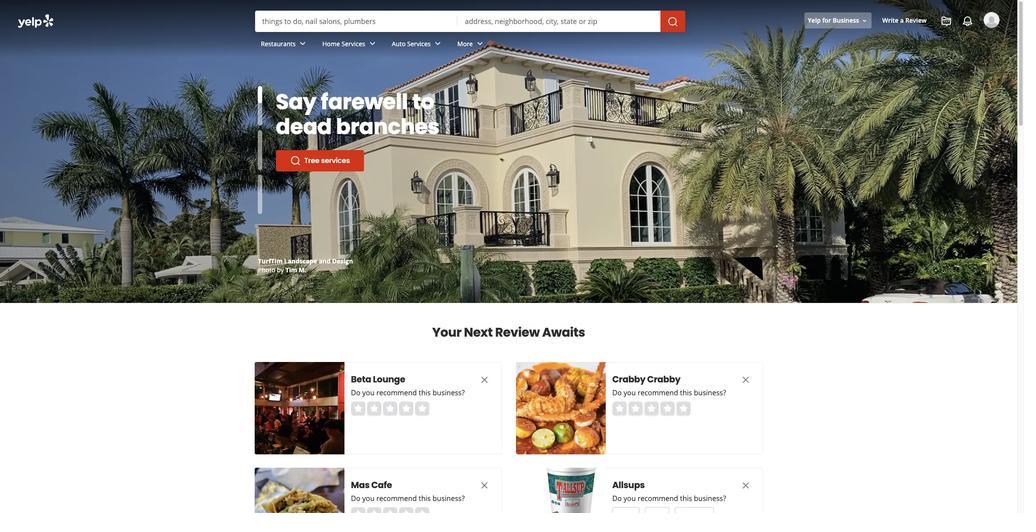Task type: vqa. For each thing, say whether or not it's contained in the screenshot.
'Say' at the left top
yes



Task type: locate. For each thing, give the bounding box(es) containing it.
mas
[[351, 479, 370, 492]]

None radio
[[367, 402, 381, 416], [399, 402, 413, 416], [415, 402, 429, 416], [660, 402, 675, 416], [676, 402, 691, 416], [351, 508, 365, 513], [367, 508, 381, 513], [383, 508, 397, 513], [399, 508, 413, 513], [415, 508, 429, 513], [367, 402, 381, 416], [399, 402, 413, 416], [415, 402, 429, 416], [660, 402, 675, 416], [676, 402, 691, 416], [351, 508, 365, 513], [367, 508, 381, 513], [383, 508, 397, 513], [399, 508, 413, 513], [415, 508, 429, 513]]

restaurants
[[261, 39, 296, 48]]

do you recommend this business? down crabby crabby link
[[612, 388, 726, 398]]

business? down 'mas cafe' 'link'
[[433, 494, 465, 504]]

mas cafe
[[351, 479, 392, 492]]

rating element down cafe
[[351, 508, 429, 513]]

crabby
[[612, 373, 646, 386], [647, 373, 681, 386]]

recommend for lounge
[[376, 388, 417, 398]]

0 horizontal spatial none field
[[262, 16, 451, 26]]

1 horizontal spatial none field
[[465, 16, 654, 26]]

24 chevron down v2 image left auto
[[367, 38, 378, 49]]

business
[[833, 16, 859, 25]]

review right a
[[906, 16, 927, 25]]

yelp
[[808, 16, 821, 25]]

this down 'mas cafe' 'link'
[[419, 494, 431, 504]]

photo of crabby crabby image
[[516, 362, 606, 455]]

1 horizontal spatial 24 chevron down v2 image
[[367, 38, 378, 49]]

recommend
[[376, 388, 417, 398], [638, 388, 678, 398], [376, 494, 417, 504], [638, 494, 678, 504]]

0 horizontal spatial review
[[495, 324, 540, 341]]

24 chevron down v2 image
[[475, 38, 485, 49]]

0 horizontal spatial services
[[342, 39, 365, 48]]

3 24 chevron down v2 image from the left
[[433, 38, 443, 49]]

24 search v2 image
[[290, 156, 301, 166]]

write
[[882, 16, 899, 25]]

you down crabby crabby
[[624, 388, 636, 398]]

2 crabby from the left
[[647, 373, 681, 386]]

user actions element
[[801, 11, 1012, 66]]

(no rating) image down crabby crabby
[[612, 402, 691, 416]]

search image
[[668, 16, 678, 27]]

business categories element
[[254, 32, 1000, 58]]

rating element down crabby crabby
[[612, 402, 691, 416]]

recommend down 'mas cafe' 'link'
[[376, 494, 417, 504]]

review for next
[[495, 324, 540, 341]]

auto services link
[[385, 32, 450, 58]]

do down mas
[[351, 494, 360, 504]]

this down crabby crabby link
[[680, 388, 692, 398]]

rating element down lounge
[[351, 402, 429, 416]]

1 crabby from the left
[[612, 373, 646, 386]]

home services link
[[315, 32, 385, 58]]

projects image
[[941, 16, 952, 27]]

dismiss card image for crabby
[[740, 375, 751, 385]]

do
[[351, 388, 360, 398], [612, 388, 622, 398], [351, 494, 360, 504], [612, 494, 622, 504]]

services right home
[[342, 39, 365, 48]]

24 chevron down v2 image right restaurants at the top left
[[298, 38, 308, 49]]

services
[[321, 156, 350, 166]]

you
[[362, 388, 375, 398], [624, 388, 636, 398], [362, 494, 375, 504], [624, 494, 636, 504]]

home services
[[322, 39, 365, 48]]

your next review awaits
[[432, 324, 585, 341]]

24 chevron down v2 image inside restaurants "link"
[[298, 38, 308, 49]]

None radio
[[351, 402, 365, 416], [383, 402, 397, 416], [612, 402, 627, 416], [628, 402, 643, 416], [644, 402, 659, 416], [351, 402, 365, 416], [383, 402, 397, 416], [612, 402, 627, 416], [628, 402, 643, 416], [644, 402, 659, 416]]

1 none field from the left
[[262, 16, 451, 26]]

24 chevron down v2 image for auto services
[[433, 38, 443, 49]]

business?
[[433, 388, 465, 398], [694, 388, 726, 398], [433, 494, 465, 504], [694, 494, 726, 504]]

services right auto
[[407, 39, 431, 48]]

0 horizontal spatial 24 chevron down v2 image
[[298, 38, 308, 49]]

business? down crabby crabby link
[[694, 388, 726, 398]]

1 horizontal spatial crabby
[[647, 373, 681, 386]]

yelp for business button
[[804, 13, 872, 29]]

you for crabby
[[624, 388, 636, 398]]

photo of allsups image
[[516, 468, 606, 513]]

to
[[412, 87, 434, 117]]

you down mas cafe
[[362, 494, 375, 504]]

rating element
[[351, 402, 429, 416], [612, 402, 691, 416], [351, 508, 429, 513]]

rating element for cafe
[[351, 508, 429, 513]]

turftim
[[258, 257, 283, 265]]

services
[[342, 39, 365, 48], [407, 39, 431, 48]]

1 vertical spatial review
[[495, 324, 540, 341]]

(no rating) image for crabby
[[612, 402, 691, 416]]

0 vertical spatial review
[[906, 16, 927, 25]]

turftim landscape and design link
[[258, 257, 353, 265]]

0 horizontal spatial crabby
[[612, 373, 646, 386]]

do you recommend this business? for cafe
[[351, 494, 465, 504]]

do you recommend this business?
[[351, 388, 465, 398], [612, 388, 726, 398], [351, 494, 465, 504], [612, 494, 726, 504]]

tim
[[286, 266, 297, 274]]

review for a
[[906, 16, 927, 25]]

2 horizontal spatial 24 chevron down v2 image
[[433, 38, 443, 49]]

recommend for cafe
[[376, 494, 417, 504]]

this
[[419, 388, 431, 398], [680, 388, 692, 398], [419, 494, 431, 504], [680, 494, 692, 504]]

2 services from the left
[[407, 39, 431, 48]]

business? down allsups link
[[694, 494, 726, 504]]

this down beta lounge link
[[419, 388, 431, 398]]

this for cafe
[[419, 494, 431, 504]]

allsups
[[612, 479, 645, 492]]

recommend for crabby
[[638, 388, 678, 398]]

review right next
[[495, 324, 540, 341]]

dead
[[276, 112, 332, 142]]

allsups link
[[612, 479, 724, 492]]

24 chevron down v2 image
[[298, 38, 308, 49], [367, 38, 378, 49], [433, 38, 443, 49]]

1 24 chevron down v2 image from the left
[[298, 38, 308, 49]]

do you recommend this business? down 'mas cafe' 'link'
[[351, 494, 465, 504]]

None search field
[[0, 0, 1018, 66], [255, 11, 687, 32], [0, 0, 1018, 66], [255, 11, 687, 32]]

2 24 chevron down v2 image from the left
[[367, 38, 378, 49]]

2 none field from the left
[[465, 16, 654, 26]]

business? down beta lounge link
[[433, 388, 465, 398]]

services for home services
[[342, 39, 365, 48]]

review
[[906, 16, 927, 25], [495, 324, 540, 341]]

notifications image
[[962, 16, 973, 27]]

business? for lounge
[[433, 388, 465, 398]]

farewell
[[321, 87, 408, 117]]

restaurants link
[[254, 32, 315, 58]]

services for auto services
[[407, 39, 431, 48]]

write a review
[[882, 16, 927, 25]]

photo of mas cafe image
[[255, 468, 344, 513]]

dismiss card image for lounge
[[479, 375, 490, 385]]

do down the beta
[[351, 388, 360, 398]]

1 horizontal spatial services
[[407, 39, 431, 48]]

24 chevron down v2 image inside auto services link
[[433, 38, 443, 49]]

recommend down crabby crabby link
[[638, 388, 678, 398]]

(no rating) image for lounge
[[351, 402, 429, 416]]

(no rating) image down lounge
[[351, 402, 429, 416]]

more
[[457, 39, 473, 48]]

(no rating) image
[[351, 402, 429, 416], [612, 402, 691, 416], [351, 508, 429, 513]]

1 services from the left
[[342, 39, 365, 48]]

24 chevron down v2 image right auto services
[[433, 38, 443, 49]]

you down the beta
[[362, 388, 375, 398]]

recommend down lounge
[[376, 388, 417, 398]]

24 chevron down v2 image inside home services link
[[367, 38, 378, 49]]

None field
[[262, 16, 451, 26], [465, 16, 654, 26]]

(no rating) image for cafe
[[351, 508, 429, 513]]

1 horizontal spatial review
[[906, 16, 927, 25]]

rating element for crabby
[[612, 402, 691, 416]]

(no rating) image down cafe
[[351, 508, 429, 513]]

business? for crabby
[[694, 388, 726, 398]]

none field find
[[262, 16, 451, 26]]

do you recommend this business? down beta lounge link
[[351, 388, 465, 398]]

dismiss card image
[[479, 375, 490, 385], [740, 375, 751, 385], [479, 480, 490, 491], [740, 480, 751, 491]]

review inside "link"
[[906, 16, 927, 25]]

do down crabby crabby
[[612, 388, 622, 398]]



Task type: describe. For each thing, give the bounding box(es) containing it.
landscape
[[284, 257, 317, 265]]

none field near
[[465, 16, 654, 26]]

Near text field
[[465, 16, 654, 26]]

do for mas
[[351, 494, 360, 504]]

dismiss card image for cafe
[[479, 480, 490, 491]]

by
[[277, 266, 284, 274]]

turftim landscape and design photo by tim m.
[[258, 257, 353, 274]]

say
[[276, 87, 316, 117]]

cafe
[[371, 479, 392, 492]]

you for beta
[[362, 388, 375, 398]]

you down allsups
[[624, 494, 636, 504]]

awaits
[[542, 324, 585, 341]]

this for crabby
[[680, 388, 692, 398]]

this for lounge
[[419, 388, 431, 398]]

say farewell to dead branches
[[276, 87, 440, 142]]

do you recommend this business? for crabby
[[612, 388, 726, 398]]

16 chevron down v2 image
[[861, 17, 868, 24]]

and
[[319, 257, 331, 265]]

beta lounge
[[351, 373, 405, 386]]

auto services
[[392, 39, 431, 48]]

home
[[322, 39, 340, 48]]

more link
[[450, 32, 492, 58]]

beta lounge link
[[351, 373, 462, 386]]

explore banner section banner
[[0, 0, 1018, 303]]

do down allsups
[[612, 494, 622, 504]]

a
[[900, 16, 904, 25]]

write a review link
[[879, 13, 930, 29]]

tree services link
[[276, 150, 364, 172]]

recommend down allsups link
[[638, 494, 678, 504]]

do you recommend this business? for lounge
[[351, 388, 465, 398]]

beta
[[351, 373, 371, 386]]

rating element for lounge
[[351, 402, 429, 416]]

crabby crabby
[[612, 373, 681, 386]]

m.
[[299, 266, 306, 274]]

auto
[[392, 39, 406, 48]]

photo
[[258, 266, 275, 274]]

Find text field
[[262, 16, 451, 26]]

tree
[[304, 156, 319, 166]]

do for beta
[[351, 388, 360, 398]]

next
[[464, 324, 493, 341]]

crabby crabby link
[[612, 373, 724, 386]]

photo of beta lounge image
[[255, 362, 344, 455]]

branches
[[336, 112, 440, 142]]

your
[[432, 324, 462, 341]]

for
[[823, 16, 831, 25]]

tim m. link
[[286, 266, 306, 274]]

mas cafe link
[[351, 479, 462, 492]]

you for mas
[[362, 494, 375, 504]]

lounge
[[373, 373, 405, 386]]

do for crabby
[[612, 388, 622, 398]]

tyler b. image
[[984, 12, 1000, 28]]

design
[[332, 257, 353, 265]]

yelp for business
[[808, 16, 859, 25]]

24 chevron down v2 image for home services
[[367, 38, 378, 49]]

business? for cafe
[[433, 494, 465, 504]]

24 chevron down v2 image for restaurants
[[298, 38, 308, 49]]

tree services
[[304, 156, 350, 166]]

do you recommend this business? down allsups link
[[612, 494, 726, 504]]

this down allsups link
[[680, 494, 692, 504]]



